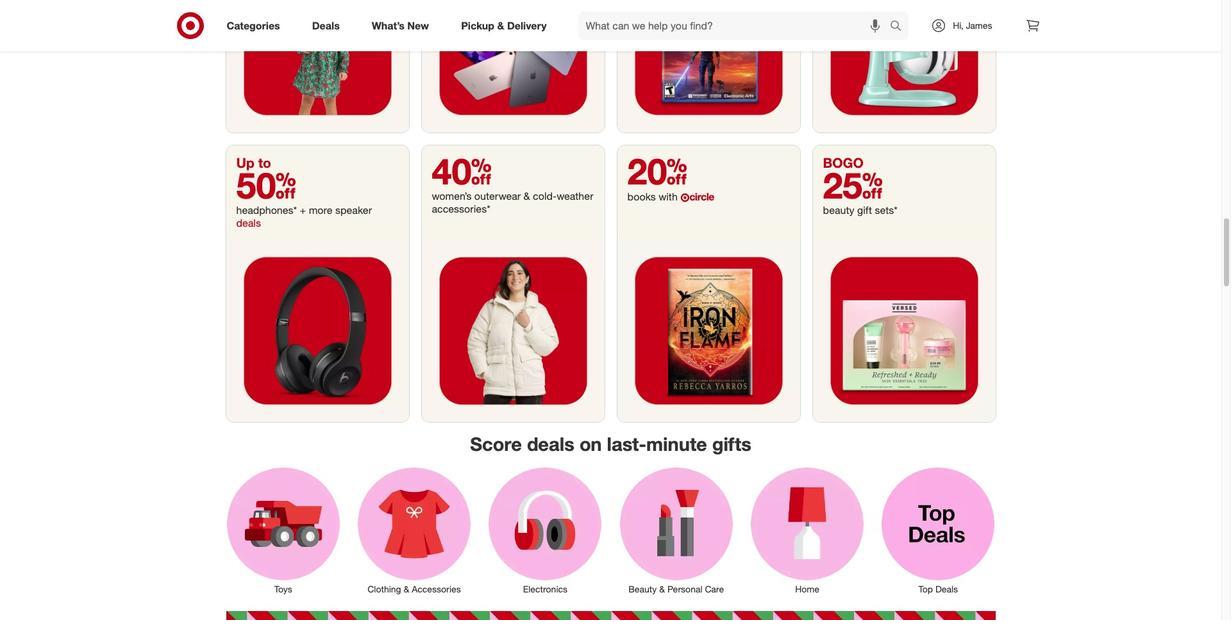 Task type: locate. For each thing, give the bounding box(es) containing it.
headphones*
[[236, 204, 297, 217]]

0 vertical spatial deals
[[312, 19, 340, 32]]

& left cold- at the top left
[[524, 190, 530, 203]]

what's new link
[[361, 12, 445, 40]]

top deals link
[[873, 466, 1004, 596]]

accessories*
[[432, 203, 491, 216]]

What can we help you find? suggestions appear below search field
[[578, 12, 894, 40]]

deals link
[[301, 12, 356, 40]]

top
[[919, 584, 933, 595]]

more
[[309, 204, 333, 217]]

on
[[580, 433, 602, 456]]

with
[[659, 191, 678, 204]]

0 vertical spatial deals
[[236, 217, 261, 230]]

1 horizontal spatial deals
[[527, 433, 575, 456]]

hi, james
[[953, 20, 993, 31]]

james
[[966, 20, 993, 31]]

speaker
[[335, 204, 372, 217]]

up to
[[236, 155, 271, 172]]

search button
[[885, 12, 916, 42]]

&
[[497, 19, 505, 32], [524, 190, 530, 203], [404, 584, 409, 595], [660, 584, 665, 595]]

deals inside headphones* + more speaker deals
[[236, 217, 261, 230]]

40 women's outerwear & cold-weather accessories*
[[432, 150, 594, 216]]

electronics link
[[480, 466, 611, 596]]

deals left "on"
[[527, 433, 575, 456]]

women's
[[432, 190, 472, 203]]

search
[[885, 20, 916, 33]]

& for clothing & accessories
[[404, 584, 409, 595]]

0 horizontal spatial deals
[[312, 19, 340, 32]]

1 vertical spatial deals
[[936, 584, 958, 595]]

books with
[[628, 191, 681, 204]]

deals inside deals link
[[312, 19, 340, 32]]

& right "beauty"
[[660, 584, 665, 595]]

& right clothing
[[404, 584, 409, 595]]

& right pickup
[[497, 19, 505, 32]]

last-
[[607, 433, 647, 456]]

beauty & personal care link
[[611, 466, 742, 596]]

25
[[823, 164, 883, 207]]

deals inside top deals link
[[936, 584, 958, 595]]

deals left what's
[[312, 19, 340, 32]]

deals
[[236, 217, 261, 230], [527, 433, 575, 456]]

1 vertical spatial deals
[[527, 433, 575, 456]]

0 horizontal spatial deals
[[236, 217, 261, 230]]

gift
[[858, 204, 872, 217]]

score deals on last-minute gifts
[[470, 433, 752, 456]]

deals right top
[[936, 584, 958, 595]]

1 horizontal spatial deals
[[936, 584, 958, 595]]

deals
[[312, 19, 340, 32], [936, 584, 958, 595]]

pickup & delivery
[[461, 19, 547, 32]]

care
[[705, 584, 724, 595]]

accessories
[[412, 584, 461, 595]]

+
[[300, 204, 306, 217]]

weather
[[557, 190, 594, 203]]

headphones* + more speaker deals
[[236, 204, 372, 230]]

toys
[[274, 584, 292, 595]]

deals down 50
[[236, 217, 261, 230]]

20
[[628, 150, 688, 193]]

& inside 40 women's outerwear & cold-weather accessories*
[[524, 190, 530, 203]]

pickup & delivery link
[[450, 12, 563, 40]]



Task type: describe. For each thing, give the bounding box(es) containing it.
clothing & accessories link
[[349, 466, 480, 596]]

cold-
[[533, 190, 557, 203]]

beauty gift sets*
[[823, 204, 898, 217]]

home
[[796, 584, 820, 595]]

& for beauty & personal care
[[660, 584, 665, 595]]

circle
[[690, 191, 715, 204]]

score
[[470, 433, 522, 456]]

what's
[[372, 19, 405, 32]]

outerwear
[[475, 190, 521, 203]]

to
[[258, 155, 271, 172]]

hi,
[[953, 20, 964, 31]]

new
[[408, 19, 429, 32]]

minute
[[647, 433, 707, 456]]

50
[[236, 164, 296, 207]]

top deals
[[919, 584, 958, 595]]

clothing & accessories
[[368, 584, 461, 595]]

categories
[[227, 19, 280, 32]]

categories link
[[216, 12, 296, 40]]

up
[[236, 155, 255, 172]]

beauty
[[823, 204, 855, 217]]

sets*
[[875, 204, 898, 217]]

beauty
[[629, 584, 657, 595]]

40
[[432, 150, 492, 193]]

beauty & personal care
[[629, 584, 724, 595]]

what's new
[[372, 19, 429, 32]]

home link
[[742, 466, 873, 596]]

bogo
[[823, 155, 864, 172]]

pickup
[[461, 19, 495, 32]]

clothing
[[368, 584, 401, 595]]

toys link
[[218, 466, 349, 596]]

& for pickup & delivery
[[497, 19, 505, 32]]

delivery
[[507, 19, 547, 32]]

personal
[[668, 584, 703, 595]]

electronics
[[523, 584, 568, 595]]

books
[[628, 191, 656, 204]]

gifts
[[713, 433, 752, 456]]



Task type: vqa. For each thing, say whether or not it's contained in the screenshot.
Redcard on the bottom of the page
no



